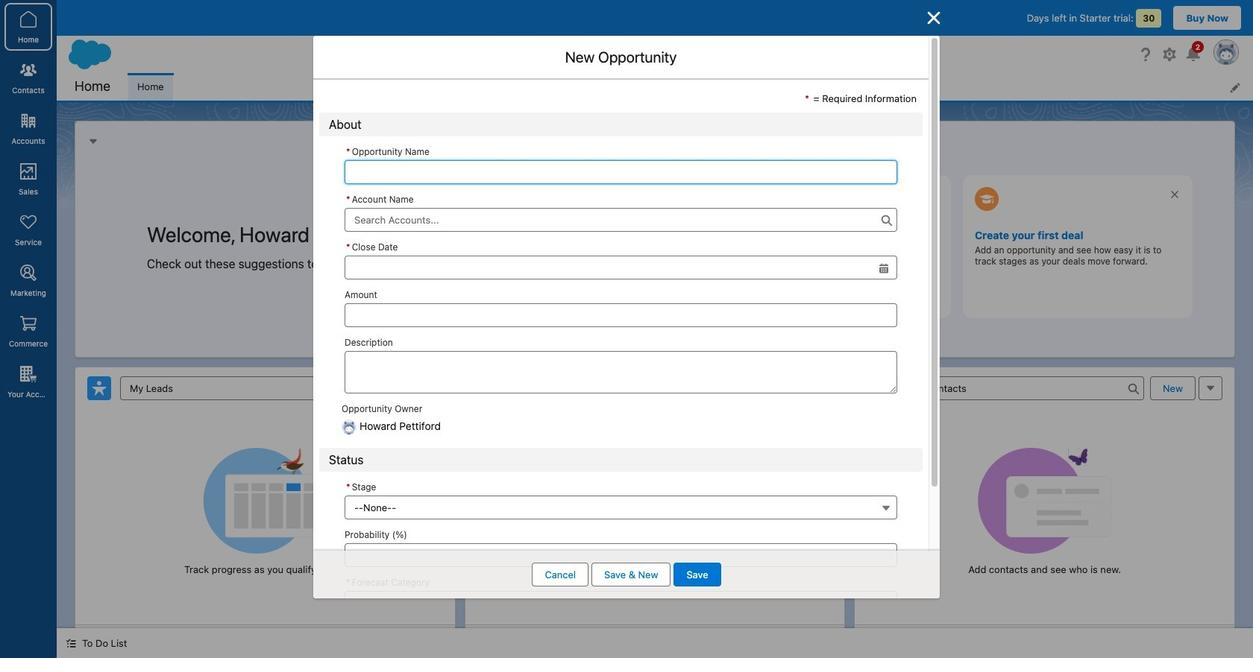 Task type: locate. For each thing, give the bounding box(es) containing it.
Stage - Current Selection: --None-- button
[[345, 496, 898, 520]]

group
[[345, 238, 898, 279]]

inverse image
[[925, 9, 943, 27]]

None text field
[[345, 351, 898, 394], [345, 544, 898, 568], [345, 351, 898, 394], [345, 544, 898, 568]]

list
[[128, 73, 1253, 101]]

None text field
[[345, 160, 898, 184], [345, 256, 898, 279], [345, 303, 898, 327], [345, 160, 898, 184], [345, 256, 898, 279], [345, 303, 898, 327]]



Task type: describe. For each thing, give the bounding box(es) containing it.
Search Accounts... text field
[[345, 208, 898, 232]]

text default image
[[66, 639, 76, 649]]



Task type: vqa. For each thing, say whether or not it's contained in the screenshot.
fourth text default icon
no



